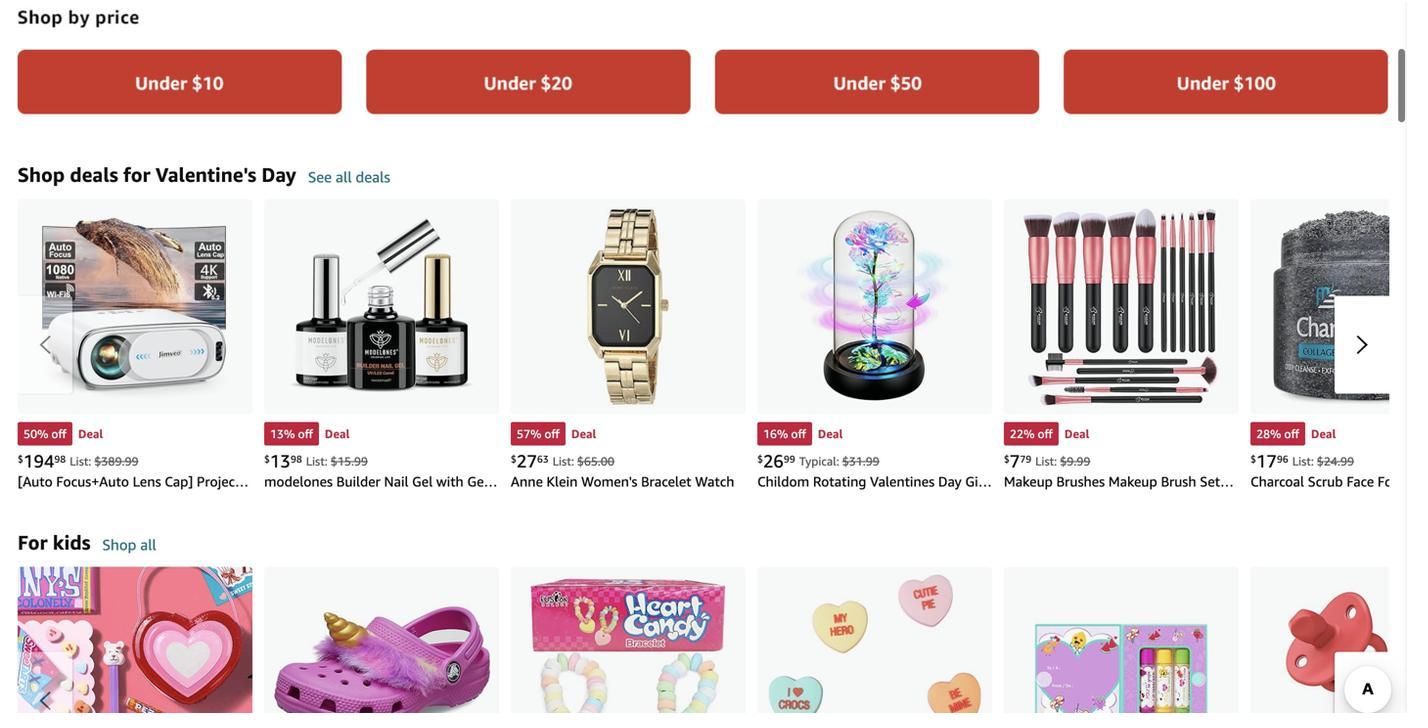 Task type: vqa. For each thing, say whether or not it's contained in the screenshot.


Task type: describe. For each thing, give the bounding box(es) containing it.
for kids
[[18, 531, 91, 554]]

makeup brushes makeup brush set - 16 pcs bestope pro premium synthetic foundation concealers eye shadows make up brush,eyel… image
[[1005, 199, 1240, 414]]

13%
[[270, 427, 295, 441]]

98 for 194
[[54, 454, 66, 465]]

50%
[[23, 427, 48, 441]]

typical:
[[800, 455, 840, 468]]

50% off
[[23, 427, 66, 441]]

$ 7 79 list: $9.99 makeup brushes makeup brush set…
[[1005, 451, 1235, 490]]

childom rotating valentines day gifts for her,birthday gifts for women,valentines rose flower,light up rose in glass dome,s… image
[[758, 199, 993, 414]]

$ 194 98 list: $389.99 [auto focus+auto lens cap] projec…
[[18, 451, 249, 490]]

57% off
[[517, 427, 560, 441]]

deal for 7
[[1065, 427, 1090, 441]]

99
[[784, 454, 796, 465]]

face
[[1348, 474, 1375, 490]]

$ 13 98 list: $15.99 modelones builder nail gel with ge…
[[264, 451, 498, 490]]

boon jewl biometric silicone baby pacifier - 3+ months - pink - comfortable silicone orthodontic baby pacifiers with soothi… image
[[1251, 567, 1408, 714]]

13
[[270, 451, 291, 472]]

0 horizontal spatial deals
[[70, 163, 118, 186]]

27
[[517, 451, 538, 472]]

1 makeup from the left
[[1005, 474, 1053, 490]]

deal for 27
[[572, 427, 597, 441]]

cap]
[[165, 474, 193, 490]]

modelones
[[264, 474, 333, 490]]

off for 27
[[545, 427, 560, 441]]

0 horizontal spatial day
[[262, 163, 296, 186]]

96
[[1278, 454, 1289, 465]]

charcoal scrub face foot & body exfoliator infused with collagen and stem cell natural exfoliating salt body scrub for toni… image
[[1251, 199, 1408, 414]]

women's
[[582, 474, 638, 490]]

watch
[[696, 474, 735, 490]]

list for for kids
[[18, 567, 1408, 714]]

shop deals for valentine's day
[[18, 163, 296, 186]]

1 horizontal spatial deals
[[356, 168, 391, 186]]

deal for 194
[[78, 427, 103, 441]]

$ for 7
[[1005, 454, 1010, 465]]

previous rounded image
[[39, 335, 51, 355]]

shop all
[[102, 536, 156, 554]]

22% off
[[1010, 427, 1053, 441]]

anne klein women's bracelet watch image
[[511, 199, 746, 414]]

$24.99
[[1318, 455, 1355, 468]]

all for shop deals for valentine's day
[[336, 168, 352, 186]]

2 makeup from the left
[[1109, 474, 1158, 490]]

valentines
[[871, 474, 935, 490]]

valentine's
[[156, 163, 257, 186]]

194
[[23, 451, 54, 472]]

ge…
[[467, 474, 498, 490]]

see all deals link
[[308, 168, 391, 199]]

under $20 image
[[362, 41, 700, 115]]

set…
[[1201, 474, 1235, 490]]

nail
[[384, 474, 409, 490]]

$ 27 63 list: $65.00 anne klein women's bracelet watch
[[511, 451, 735, 490]]

off for 26
[[792, 427, 807, 441]]

modelones thickening apex building gel image
[[264, 199, 499, 414]]

gi…
[[966, 474, 993, 490]]

16% off
[[764, 427, 807, 441]]

next rounded image
[[1357, 335, 1369, 355]]

day inside $ 26 99 typical: $31.99 childom rotating valentines day gi…
[[939, 474, 962, 490]]

brush
[[1162, 474, 1197, 490]]

list: for 17
[[1293, 455, 1315, 468]]

see
[[308, 168, 332, 186]]

kids
[[53, 531, 91, 554]]

under $50 image
[[707, 41, 1044, 115]]

shop all link
[[102, 536, 156, 567]]

previous rounded image
[[39, 692, 51, 711]]

for
[[123, 163, 151, 186]]



Task type: locate. For each thing, give the bounding box(es) containing it.
off right "50%" at the bottom of the page
[[51, 427, 66, 441]]

focus+auto
[[56, 474, 129, 490]]

list: for 7
[[1036, 455, 1058, 468]]

98 down 50% off
[[54, 454, 66, 465]]

6 $ from the left
[[1251, 454, 1257, 465]]

all down lens
[[140, 536, 156, 554]]

4 list: from the left
[[1036, 455, 1058, 468]]

for
[[18, 531, 48, 554]]

2 $ from the left
[[264, 454, 270, 465]]

1 horizontal spatial day
[[939, 474, 962, 490]]

1 vertical spatial day
[[939, 474, 962, 490]]

26
[[764, 451, 784, 472]]

98 up modelones at left
[[291, 454, 302, 465]]

off for 7
[[1038, 427, 1053, 441]]

deals
[[70, 163, 118, 186], [356, 168, 391, 186]]

deal up $389.99
[[78, 427, 103, 441]]

jibbitz 5-pack food shoe charms | jibbitz image
[[758, 567, 993, 714]]

list: up focus+auto
[[70, 455, 91, 468]]

16%
[[764, 427, 789, 441]]

1 vertical spatial all
[[140, 536, 156, 554]]

off for 17
[[1285, 427, 1300, 441]]

deals right see
[[356, 168, 391, 186]]

charcoal
[[1251, 474, 1305, 490]]

5 deal from the left
[[1065, 427, 1090, 441]]

deals left for at top
[[70, 163, 118, 186]]

shop for shop deals for valentine's day
[[18, 163, 65, 186]]

with
[[437, 474, 464, 490]]

2 list from the top
[[18, 567, 1408, 714]]

list: inside $ 17 96 list: $24.99 charcoal scrub face foot
[[1293, 455, 1315, 468]]

list for shop deals for valentine's day
[[18, 199, 1408, 491]]

63
[[538, 454, 549, 465]]

0 vertical spatial all
[[336, 168, 352, 186]]

$ up [auto
[[18, 454, 23, 465]]

day left 'gi…'
[[939, 474, 962, 490]]

bracelet
[[641, 474, 692, 490]]

$ up modelones at left
[[264, 454, 270, 465]]

17
[[1257, 451, 1278, 472]]

builder
[[337, 474, 381, 490]]

0 vertical spatial day
[[262, 163, 296, 186]]

$ inside $ 17 96 list: $24.99 charcoal scrub face foot
[[1251, 454, 1257, 465]]

$ inside $ 26 99 typical: $31.99 childom rotating valentines day gi…
[[758, 454, 764, 465]]

foot
[[1379, 474, 1407, 490]]

2 off from the left
[[298, 427, 313, 441]]

shop by price image
[[18, 0, 1390, 33]]

deal for 17
[[1312, 427, 1337, 441]]

off right 16%
[[792, 427, 807, 441]]

brushes
[[1057, 474, 1106, 490]]

list: up klein
[[553, 455, 575, 468]]

13% off
[[270, 427, 313, 441]]

$ inside $ 194 98 list: $389.99 [auto focus+auto lens cap] projec…
[[18, 454, 23, 465]]

deal up $15.99
[[325, 427, 350, 441]]

for kids image
[[18, 567, 253, 714]]

under $100 image
[[1052, 41, 1389, 115]]

next rounded image
[[1357, 692, 1369, 711]]

0 horizontal spatial makeup
[[1005, 474, 1053, 490]]

1 off from the left
[[51, 427, 66, 441]]

list: inside $ 13 98 list: $15.99 modelones builder nail gel with ge…
[[306, 455, 328, 468]]

1 horizontal spatial 98
[[291, 454, 302, 465]]

shop left for at top
[[18, 163, 65, 186]]

day
[[262, 163, 296, 186], [939, 474, 962, 490]]

klein
[[547, 474, 578, 490]]

4 off from the left
[[792, 427, 807, 441]]

22%
[[1010, 427, 1035, 441]]

0 vertical spatial shop
[[18, 163, 65, 186]]

2 list: from the left
[[306, 455, 328, 468]]

1 $ from the left
[[18, 454, 23, 465]]

list: inside $ 194 98 list: $389.99 [auto focus+auto lens cap] projec…
[[70, 455, 91, 468]]

see all deals
[[308, 168, 391, 186]]

list: right '96'
[[1293, 455, 1315, 468]]

off for 13
[[298, 427, 313, 441]]

makeup left the brush
[[1109, 474, 1158, 490]]

off right "13%"
[[298, 427, 313, 441]]

$65.00
[[577, 455, 615, 468]]

$ left 79
[[1005, 454, 1010, 465]]

$
[[18, 454, 23, 465], [264, 454, 270, 465], [511, 454, 517, 465], [758, 454, 764, 465], [1005, 454, 1010, 465], [1251, 454, 1257, 465]]

shop for shop all
[[102, 536, 137, 554]]

[auto
[[18, 474, 53, 490]]

deal for 26
[[818, 427, 843, 441]]

5 list: from the left
[[1293, 455, 1315, 468]]

gel
[[412, 474, 433, 490]]

list: for 194
[[70, 455, 91, 468]]

$ for 194
[[18, 454, 23, 465]]

$ for 17
[[1251, 454, 1257, 465]]

57%
[[517, 427, 542, 441]]

deal
[[78, 427, 103, 441], [325, 427, 350, 441], [572, 427, 597, 441], [818, 427, 843, 441], [1065, 427, 1090, 441], [1312, 427, 1337, 441]]

all right see
[[336, 168, 352, 186]]

1 horizontal spatial makeup
[[1109, 474, 1158, 490]]

deal for 13
[[325, 427, 350, 441]]

list: for 13
[[306, 455, 328, 468]]

$15.99
[[331, 455, 368, 468]]

lens
[[133, 474, 161, 490]]

off right 28%
[[1285, 427, 1300, 441]]

all inside see all deals link
[[336, 168, 352, 186]]

0 horizontal spatial 98
[[54, 454, 66, 465]]

makeup down 79
[[1005, 474, 1053, 490]]

$ for 27
[[511, 454, 517, 465]]

list: for 27
[[553, 455, 575, 468]]

$ up anne
[[511, 454, 517, 465]]

98
[[54, 454, 66, 465], [291, 454, 302, 465]]

28% off
[[1257, 427, 1300, 441]]

6 deal from the left
[[1312, 427, 1337, 441]]

$9.99
[[1061, 455, 1091, 468]]

list: up modelones at left
[[306, 455, 328, 468]]

3 off from the left
[[545, 427, 560, 441]]

2 deal from the left
[[325, 427, 350, 441]]

projec…
[[197, 474, 249, 490]]

$ 17 96 list: $24.99 charcoal scrub face foot 
[[1251, 451, 1408, 490]]

0 horizontal spatial all
[[140, 536, 156, 554]]

$ left 99
[[758, 454, 764, 465]]

$ for 13
[[264, 454, 270, 465]]

79
[[1021, 454, 1032, 465]]

3 $ from the left
[[511, 454, 517, 465]]

deal up $65.00
[[572, 427, 597, 441]]

$ for 26
[[758, 454, 764, 465]]

3 list: from the left
[[553, 455, 575, 468]]

kids classic i am clogs, monster, mermaid, and unicorn slippers image
[[264, 567, 499, 714]]

all inside shop all link
[[140, 536, 156, 554]]

1 list from the top
[[18, 199, 1408, 491]]

98 inside $ 194 98 list: $389.99 [auto focus+auto lens cap] projec…
[[54, 454, 66, 465]]

0 vertical spatial list
[[18, 199, 1408, 491]]

list: inside $ 7 79 list: $9.99 makeup brushes makeup brush set…
[[1036, 455, 1058, 468]]

5 $ from the left
[[1005, 454, 1010, 465]]

list: inside $ 27 63 list: $65.00 anne klein women's bracelet watch
[[553, 455, 575, 468]]

7
[[1010, 451, 1021, 472]]

deal up typical: at the bottom right
[[818, 427, 843, 441]]

list containing 194
[[18, 199, 1408, 491]]

$ inside $ 13 98 list: $15.99 modelones builder nail gel with ge…
[[264, 454, 270, 465]]

deal up the $9.99
[[1065, 427, 1090, 441]]

childom
[[758, 474, 810, 490]]

makeup
[[1005, 474, 1053, 490], [1109, 474, 1158, 490]]

off right 22%
[[1038, 427, 1053, 441]]

rotating
[[813, 474, 867, 490]]

list
[[18, 199, 1408, 491], [18, 567, 1408, 714]]

98 inside $ 13 98 list: $15.99 modelones builder nail gel with ge…
[[291, 454, 302, 465]]

1 horizontal spatial shop
[[102, 536, 137, 554]]

list:
[[70, 455, 91, 468], [306, 455, 328, 468], [553, 455, 575, 468], [1036, 455, 1058, 468], [1293, 455, 1315, 468]]

0 horizontal spatial shop
[[18, 163, 65, 186]]

deal up $24.99
[[1312, 427, 1337, 441]]

under $10 image
[[18, 41, 355, 115]]

valentine's day collection story book purple cover image
[[1005, 567, 1240, 714]]

day left see
[[262, 163, 296, 186]]

4 deal from the left
[[818, 427, 843, 441]]

2 98 from the left
[[291, 454, 302, 465]]

off for 194
[[51, 427, 66, 441]]

1 vertical spatial shop
[[102, 536, 137, 554]]

98 for 13
[[291, 454, 302, 465]]

$31.99
[[843, 455, 880, 468]]

anne
[[511, 474, 543, 490]]

$ inside $ 27 63 list: $65.00 anne klein women's bracelet watch
[[511, 454, 517, 465]]

$ 26 99 typical: $31.99 childom rotating valentines day gi…
[[758, 451, 993, 490]]

1 deal from the left
[[78, 427, 103, 441]]

scrub
[[1309, 474, 1344, 490]]

off right 57%
[[545, 427, 560, 441]]

shop right kids
[[102, 536, 137, 554]]

4 $ from the left
[[758, 454, 764, 465]]

28%
[[1257, 427, 1282, 441]]

$ inside $ 7 79 list: $9.99 makeup brushes makeup brush set…
[[1005, 454, 1010, 465]]

1 list: from the left
[[70, 455, 91, 468]]

fusion select color candy bracelet - edible candy jewelry with love heart charm - sweet treats for kids birthday, party fav… image
[[511, 567, 746, 714]]

[auto focus+auto lens cap] projector with wifi 6 and bluetooth:500 ansi 4k projector native 1080p outdoor projector, auto 6… image
[[18, 199, 253, 414]]

1 vertical spatial list
[[18, 567, 1408, 714]]

$ left '96'
[[1251, 454, 1257, 465]]

1 98 from the left
[[54, 454, 66, 465]]

list: right 79
[[1036, 455, 1058, 468]]

1 horizontal spatial all
[[336, 168, 352, 186]]

all for for kids
[[140, 536, 156, 554]]

off
[[51, 427, 66, 441], [298, 427, 313, 441], [545, 427, 560, 441], [792, 427, 807, 441], [1038, 427, 1053, 441], [1285, 427, 1300, 441]]

6 off from the left
[[1285, 427, 1300, 441]]

all
[[336, 168, 352, 186], [140, 536, 156, 554]]

shop
[[18, 163, 65, 186], [102, 536, 137, 554]]

$389.99
[[94, 455, 139, 468]]

3 deal from the left
[[572, 427, 597, 441]]

5 off from the left
[[1038, 427, 1053, 441]]



